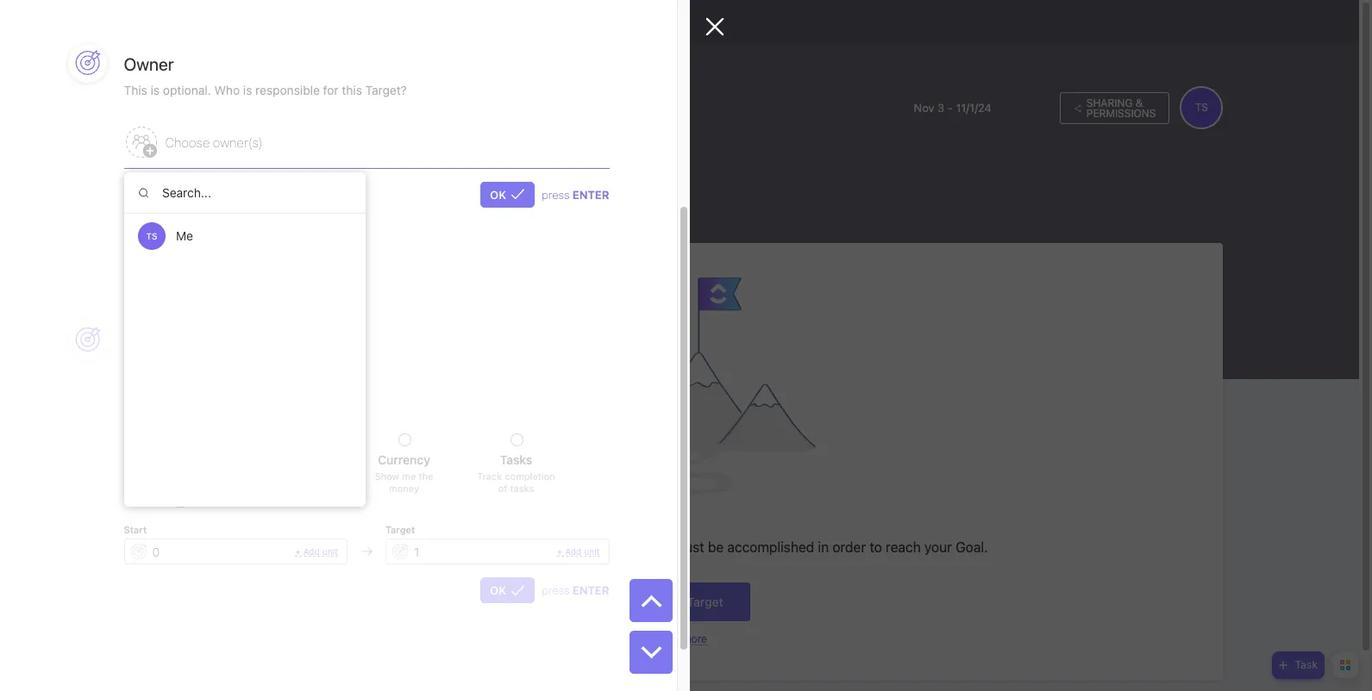 Task type: describe. For each thing, give the bounding box(es) containing it.
more
[[683, 634, 707, 647]]

+ for target
[[557, 547, 563, 557]]

+ for start
[[295, 547, 301, 557]]

tasks track completion of tasks
[[477, 453, 555, 495]]

50
[[263, 163, 278, 178]]

start
[[124, 525, 147, 536]]

ok for type of target
[[490, 584, 507, 598]]

be
[[708, 540, 724, 556]]

of inside tasks track completion of tasks
[[499, 484, 508, 495]]

0 vertical spatial target
[[184, 331, 232, 351]]

1 vertical spatial lbs
[[282, 163, 298, 178]]

targets are specific and measurable pieces that must be accomplished in order to reach your goal.
[[371, 540, 988, 556]]

unit for start
[[322, 547, 338, 557]]

track
[[477, 471, 502, 483]]

press enter for type of target
[[542, 584, 610, 598]]

ok button for owner
[[481, 182, 535, 208]]

add for target
[[565, 547, 582, 557]]

+ add unit for target
[[557, 547, 600, 557]]

choose for choose type
[[124, 400, 162, 413]]

ok for owner
[[490, 188, 507, 202]]

type of target
[[124, 331, 232, 351]]

goal.
[[956, 540, 988, 556]]

unit for target
[[584, 547, 600, 557]]

owner(s)
[[213, 134, 263, 150]]

your
[[925, 540, 952, 556]]

permissions
[[1087, 107, 1157, 120]]

enter for type of target
[[573, 584, 610, 598]]

me
[[402, 471, 416, 483]]

order
[[833, 540, 866, 556]]

learn
[[652, 634, 680, 647]]

must
[[673, 540, 705, 556]]

50 lbs
[[263, 163, 298, 178]]

tasks
[[500, 453, 533, 468]]

sharing
[[1087, 96, 1133, 109]]

learn more
[[652, 634, 707, 647]]

create a target
[[636, 595, 724, 610]]

reach
[[886, 540, 921, 556]]

the
[[419, 471, 433, 483]]

task
[[1295, 659, 1318, 672]]

owner
[[124, 55, 174, 74]]



Task type: vqa. For each thing, say whether or not it's contained in the screenshot.
second ADD from right
yes



Task type: locate. For each thing, give the bounding box(es) containing it.
add
[[303, 547, 320, 557], [565, 547, 582, 557]]

money
[[389, 484, 419, 495]]

sharing & permissions
[[1087, 96, 1157, 120]]

1 vertical spatial choose
[[124, 400, 162, 413]]

+ add unit for start
[[295, 547, 338, 557]]

0 vertical spatial choose
[[165, 134, 210, 150]]

in
[[818, 540, 829, 556]]

1 vertical spatial of
[[499, 484, 508, 495]]

choose left owner(s)
[[165, 134, 210, 150]]

0 vertical spatial enter
[[573, 188, 610, 202]]

1 horizontal spatial unit
[[584, 547, 600, 557]]

1 add from the left
[[303, 547, 320, 557]]

1 vertical spatial target
[[386, 525, 415, 536]]

add left targets
[[303, 547, 320, 557]]

0 horizontal spatial lbs
[[282, 163, 298, 178]]

1 vertical spatial press enter
[[542, 584, 610, 598]]

2 add from the left
[[565, 547, 582, 557]]

ok
[[490, 188, 507, 202], [490, 584, 507, 598]]

0 horizontal spatial of
[[165, 331, 180, 351]]

1 vertical spatial press
[[542, 584, 570, 598]]

1 horizontal spatial choose
[[165, 134, 210, 150]]

show
[[375, 471, 400, 483]]

choose type
[[124, 400, 187, 413]]

0 horizontal spatial + add unit
[[295, 547, 338, 557]]

ok button
[[481, 182, 535, 208], [481, 578, 535, 604]]

choose owner(s)
[[165, 134, 263, 150]]

2 unit from the left
[[584, 547, 600, 557]]

1 press from the top
[[542, 188, 570, 202]]

me
[[176, 229, 193, 243]]

dialog
[[0, 0, 725, 692]]

choose left type
[[124, 400, 162, 413]]

1 vertical spatial ok button
[[481, 578, 535, 604]]

unit left targets
[[322, 547, 338, 557]]

+
[[295, 547, 301, 557], [557, 547, 563, 557]]

target right type
[[184, 331, 232, 351]]

learn more link
[[652, 634, 707, 647]]

1 horizontal spatial of
[[499, 484, 508, 495]]

2 + add unit from the left
[[557, 547, 600, 557]]

1 + add unit from the left
[[295, 547, 338, 557]]

ts
[[146, 231, 157, 242]]

target up targets
[[386, 525, 415, 536]]

1 horizontal spatial target
[[386, 525, 415, 536]]

0 vertical spatial ok button
[[481, 182, 535, 208]]

choose for choose owner(s)
[[165, 134, 210, 150]]

1 enter from the top
[[573, 188, 610, 202]]

enter
[[573, 188, 610, 202], [573, 584, 610, 598]]

1 vertical spatial enter
[[573, 584, 610, 598]]

&
[[1136, 96, 1143, 109]]

1 vertical spatial ok
[[490, 584, 507, 598]]

targets
[[371, 540, 418, 556]]

2 enter from the top
[[573, 584, 610, 598]]

target
[[184, 331, 232, 351], [386, 525, 415, 536]]

2 ok from the top
[[490, 584, 507, 598]]

0 horizontal spatial +
[[295, 547, 301, 557]]

1 horizontal spatial add
[[565, 547, 582, 557]]

choose
[[165, 134, 210, 150], [124, 400, 162, 413]]

2 ok button from the top
[[481, 578, 535, 604]]

+ add unit left pieces
[[557, 547, 600, 557]]

that
[[645, 540, 670, 556]]

0 horizontal spatial target
[[184, 331, 232, 351]]

specific
[[445, 540, 494, 556]]

and
[[497, 540, 521, 556]]

unit left pieces
[[584, 547, 600, 557]]

tasks
[[510, 484, 534, 495]]

1 + from the left
[[295, 547, 301, 557]]

100
[[285, 95, 322, 120]]

0 vertical spatial lbs
[[327, 95, 354, 120]]

type
[[124, 331, 161, 351]]

0 vertical spatial of
[[165, 331, 180, 351]]

accomplished
[[728, 540, 815, 556]]

0 horizontal spatial unit
[[322, 547, 338, 557]]

0 vertical spatial press enter
[[542, 188, 610, 202]]

dialog containing owner
[[0, 0, 725, 692]]

1 horizontal spatial lbs
[[327, 95, 354, 120]]

lbs right 50
[[282, 163, 298, 178]]

+ add unit left targets
[[295, 547, 338, 557]]

0 vertical spatial ok
[[490, 188, 507, 202]]

pieces
[[601, 540, 642, 556]]

2 + from the left
[[557, 547, 563, 557]]

1 horizontal spatial + add unit
[[557, 547, 600, 557]]

lose
[[236, 95, 281, 120]]

of
[[165, 331, 180, 351], [499, 484, 508, 495]]

0 number field
[[412, 544, 557, 561]]

to
[[870, 540, 883, 556]]

1 press enter from the top
[[542, 188, 610, 202]]

currency
[[378, 453, 430, 468]]

+ add unit
[[295, 547, 338, 557], [557, 547, 600, 557]]

press enter for owner
[[542, 188, 610, 202]]

completion
[[505, 471, 555, 483]]

currency show me the money
[[375, 453, 433, 495]]

type
[[164, 400, 187, 413]]

0 horizontal spatial add
[[303, 547, 320, 557]]

1 unit from the left
[[322, 547, 338, 557]]

press enter
[[542, 188, 610, 202], [542, 584, 610, 598]]

2 press enter from the top
[[542, 584, 610, 598]]

lbs right the 100
[[327, 95, 354, 120]]

Search... text field
[[124, 173, 366, 214]]

1 horizontal spatial +
[[557, 547, 563, 557]]

add for start
[[303, 547, 320, 557]]

2 press from the top
[[542, 584, 570, 598]]

1 ok button from the top
[[481, 182, 535, 208]]

press
[[542, 188, 570, 202], [542, 584, 570, 598]]

0 vertical spatial press
[[542, 188, 570, 202]]

are
[[422, 540, 441, 556]]

None number field
[[151, 544, 295, 561]]

measurable
[[524, 540, 597, 556]]

unit
[[322, 547, 338, 557], [584, 547, 600, 557]]

press for type of target
[[542, 584, 570, 598]]

ok button for type of target
[[481, 578, 535, 604]]

enter for owner
[[573, 188, 610, 202]]

lose 100 lbs
[[236, 95, 359, 120]]

press for owner
[[542, 188, 570, 202]]

lbs
[[327, 95, 354, 120], [282, 163, 298, 178]]

0 horizontal spatial choose
[[124, 400, 162, 413]]

of right type
[[165, 331, 180, 351]]

of down track
[[499, 484, 508, 495]]

1 ok from the top
[[490, 188, 507, 202]]

add left pieces
[[565, 547, 582, 557]]



